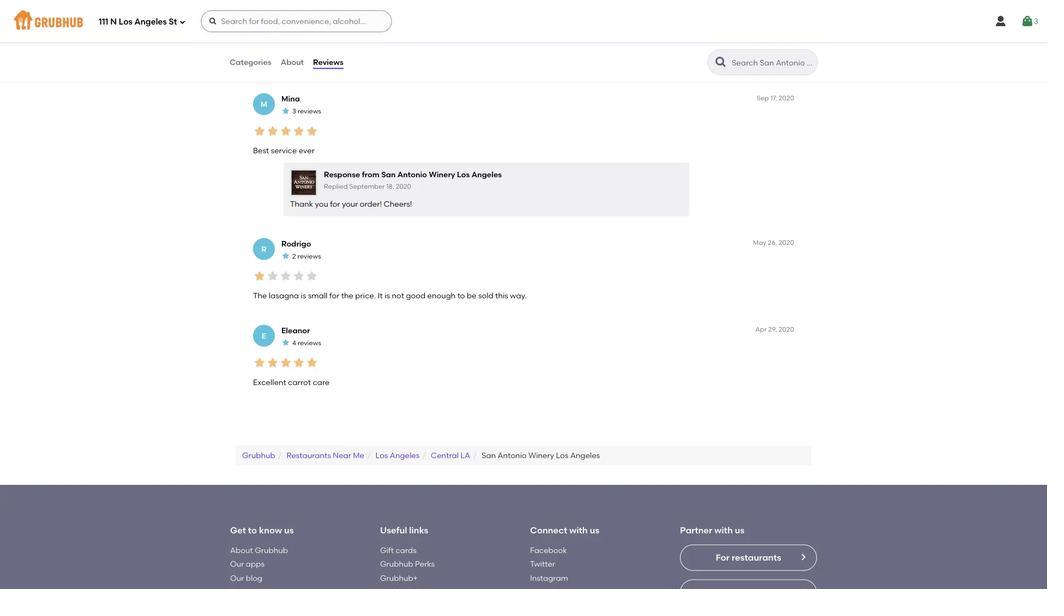 Task type: vqa. For each thing, say whether or not it's contained in the screenshot.
the bottommost for
yes



Task type: describe. For each thing, give the bounding box(es) containing it.
perks
[[415, 560, 435, 569]]

0 vertical spatial for
[[431, 59, 441, 69]]

us for partner with us
[[735, 525, 745, 536]]

0 vertical spatial the
[[677, 59, 689, 69]]

gift cards grubhub perks grubhub+
[[380, 546, 435, 583]]

best
[[253, 146, 269, 155]]

1 review
[[292, 21, 317, 29]]

lasagna
[[269, 291, 299, 300]]

a
[[443, 59, 448, 69]]

san antonio winery los angeles logo image
[[292, 171, 316, 195]]

thank
[[290, 200, 313, 209]]

about grubhub our apps our blog
[[230, 546, 288, 583]]

enough
[[427, 291, 456, 300]]

1 horizontal spatial to
[[458, 291, 465, 300]]

3 button
[[1021, 11, 1039, 31]]

blog
[[246, 574, 263, 583]]

facebook twitter instagram
[[530, 546, 569, 583]]

1 horizontal spatial is
[[385, 291, 390, 300]]

excellent
[[253, 378, 286, 387]]

no
[[592, 59, 603, 69]]

occasion.
[[478, 59, 514, 69]]

replied
[[324, 182, 348, 190]]

los angeles
[[376, 451, 420, 460]]

small
[[308, 291, 328, 300]]

links
[[409, 525, 429, 536]]

apps
[[246, 560, 265, 569]]

2020 for ever
[[779, 94, 794, 102]]

i
[[263, 13, 265, 22]]

central
[[431, 451, 459, 460]]

1 vertical spatial winery
[[529, 451, 554, 460]]

gift cards link
[[380, 546, 417, 555]]

sold
[[478, 291, 494, 300]]

please
[[515, 59, 540, 69]]

main navigation navigation
[[0, 0, 1048, 43]]

for restaurants
[[716, 553, 782, 563]]

los inside response from san antonio winery los angeles replied september 18, 2020
[[457, 170, 470, 180]]

response from san antonio winery los angeles replied september 18, 2020
[[324, 170, 502, 190]]

response
[[324, 170, 360, 180]]

2 was from the left
[[414, 59, 429, 69]]

sep
[[757, 94, 769, 102]]

make
[[542, 59, 563, 69]]

rodrigo
[[282, 239, 311, 248]]

search icon image
[[715, 56, 728, 69]]

e
[[262, 331, 266, 341]]

best service ever
[[253, 146, 315, 155]]

categories
[[230, 57, 272, 67]]

central la link
[[431, 451, 471, 460]]

connect
[[530, 525, 568, 536]]

thank you for your order! cheers!
[[290, 200, 412, 209]]

review
[[296, 21, 317, 29]]

from
[[362, 170, 380, 180]]

grubhub link
[[242, 451, 275, 460]]

2020 for care
[[779, 326, 794, 334]]

disappointed!
[[266, 59, 317, 69]]

restaurants
[[287, 451, 331, 460]]

reviews for rodrigo
[[298, 252, 321, 260]]

cards
[[396, 546, 417, 555]]

near
[[333, 451, 351, 460]]

la
[[461, 451, 471, 460]]

me
[[353, 451, 364, 460]]

mina
[[282, 94, 300, 104]]

service
[[271, 146, 297, 155]]

at
[[668, 59, 675, 69]]

apr 29, 2020
[[756, 326, 794, 334]]

the
[[253, 291, 267, 300]]

2020 for is
[[779, 239, 794, 247]]

0 horizontal spatial is
[[301, 291, 306, 300]]

gift
[[380, 546, 394, 555]]

antonio inside response from san antonio winery los angeles replied september 18, 2020
[[398, 170, 427, 180]]

may 26, 2020
[[753, 239, 794, 247]]

grubhub+
[[380, 574, 418, 583]]

2 horizontal spatial svg image
[[995, 15, 1008, 28]]

winery inside response from san antonio winery los angeles replied september 18, 2020
[[429, 170, 455, 180]]

svg image
[[1021, 15, 1034, 28]]

Search for food, convenience, alcohol... search field
[[201, 10, 392, 32]]

1 horizontal spatial svg image
[[209, 17, 217, 26]]

missing
[[362, 59, 389, 69]]

right image
[[799, 553, 808, 562]]

1 was from the left
[[345, 59, 360, 69]]

instagram
[[530, 574, 569, 583]]

26,
[[768, 239, 777, 247]]

restaurants near me link
[[287, 451, 364, 460]]

29,
[[769, 326, 777, 334]]

useful links
[[380, 525, 429, 536]]

partner
[[680, 525, 713, 536]]

it
[[378, 291, 383, 300]]

with for connect
[[570, 525, 588, 536]]



Task type: locate. For each thing, give the bounding box(es) containing it.
0 vertical spatial antonio
[[398, 170, 427, 180]]

1 vertical spatial san
[[482, 451, 496, 460]]

2 us from the left
[[590, 525, 600, 536]]

restaurants
[[732, 553, 782, 563]]

our blog link
[[230, 574, 263, 583]]

san antonio winery los angeles
[[482, 451, 600, 460]]

san
[[381, 170, 396, 180], [482, 451, 496, 460]]

4
[[292, 339, 296, 347]]

2020 inside response from san antonio winery los angeles replied september 18, 2020
[[396, 182, 411, 190]]

17,
[[771, 94, 777, 102]]

your
[[342, 200, 358, 209]]

facebook
[[530, 546, 567, 555]]

1 horizontal spatial it
[[564, 59, 569, 69]]

with right connect
[[570, 525, 588, 536]]

1 horizontal spatial san
[[482, 451, 496, 460]]

restaurants near me
[[287, 451, 364, 460]]

1 with from the left
[[570, 525, 588, 536]]

for
[[431, 59, 441, 69], [330, 200, 340, 209], [330, 291, 340, 300]]

us right know
[[284, 525, 294, 536]]

get to know us
[[230, 525, 294, 536]]

for right the you
[[330, 200, 340, 209]]

2 horizontal spatial is
[[620, 59, 626, 69]]

is right one
[[620, 59, 626, 69]]

reviews
[[313, 57, 344, 67]]

1 vertical spatial grubhub
[[255, 546, 288, 555]]

september
[[350, 182, 385, 190]]

us for connect with us
[[590, 525, 600, 536]]

about right the i'm
[[281, 57, 304, 67]]

the
[[677, 59, 689, 69], [341, 291, 354, 300]]

about inside button
[[281, 57, 304, 67]]

2 vertical spatial grubhub
[[380, 560, 413, 569]]

us up for restaurants
[[735, 525, 745, 536]]

for right small
[[330, 291, 340, 300]]

is right it
[[385, 291, 390, 300]]

1
[[292, 21, 295, 29]]

n
[[110, 17, 117, 27]]

1 horizontal spatial antonio
[[498, 451, 527, 460]]

with for partner
[[715, 525, 733, 536]]

reviews for eleanor
[[298, 339, 321, 347]]

1 vertical spatial 3
[[292, 108, 296, 115]]

about grubhub link
[[230, 546, 288, 555]]

0 horizontal spatial the
[[341, 291, 354, 300]]

it right and
[[408, 59, 413, 69]]

3 reviews
[[292, 108, 321, 115]]

partner with us
[[680, 525, 745, 536]]

our left blog
[[230, 574, 244, 583]]

0 horizontal spatial it
[[408, 59, 413, 69]]

2 vertical spatial for
[[330, 291, 340, 300]]

1 reviews from the top
[[298, 108, 321, 115]]

star icon image
[[282, 20, 290, 29], [253, 38, 266, 51], [266, 38, 279, 51], [279, 38, 292, 51], [292, 38, 306, 51], [306, 38, 319, 51], [282, 107, 290, 116], [253, 125, 266, 138], [266, 125, 279, 138], [279, 125, 292, 138], [292, 125, 306, 138], [306, 125, 319, 138], [282, 252, 290, 260], [253, 270, 266, 283], [266, 270, 279, 283], [279, 270, 292, 283], [292, 270, 306, 283], [306, 270, 319, 283], [282, 339, 290, 347], [253, 357, 266, 370], [266, 357, 279, 370], [279, 357, 292, 370], [292, 357, 306, 370], [306, 357, 319, 370]]

may
[[753, 239, 767, 247]]

0 vertical spatial to
[[458, 291, 465, 300]]

2020 right 17,
[[779, 94, 794, 102]]

0 vertical spatial our
[[230, 560, 244, 569]]

grubhub down gift cards link
[[380, 560, 413, 569]]

los
[[119, 17, 133, 27], [457, 170, 470, 180], [376, 451, 388, 460], [556, 451, 569, 460]]

18,
[[387, 182, 394, 190]]

connect with us
[[530, 525, 600, 536]]

our up our blog link in the bottom of the page
[[230, 560, 244, 569]]

angeles
[[134, 17, 167, 27], [472, 170, 502, 180], [390, 451, 420, 460], [571, 451, 600, 460]]

to left be
[[458, 291, 465, 300]]

reviews down mina
[[298, 108, 321, 115]]

the left price.
[[341, 291, 354, 300]]

1 vertical spatial the
[[341, 291, 354, 300]]

with up for
[[715, 525, 733, 536]]

3 for 3 reviews
[[292, 108, 296, 115]]

desert
[[319, 59, 343, 69]]

1 vertical spatial to
[[248, 525, 257, 536]]

svg image
[[995, 15, 1008, 28], [209, 17, 217, 26], [179, 19, 186, 25]]

0 vertical spatial 3
[[1034, 17, 1039, 26]]

1 vertical spatial for
[[330, 200, 340, 209]]

0 horizontal spatial winery
[[429, 170, 455, 180]]

was
[[345, 59, 360, 69], [414, 59, 429, 69]]

instagram link
[[530, 574, 569, 583]]

and
[[391, 59, 406, 69]]

sep 17, 2020
[[757, 94, 794, 102]]

restaurant.
[[691, 59, 732, 69]]

san right la
[[482, 451, 496, 460]]

get
[[230, 525, 246, 536]]

2020 right 29,
[[779, 326, 794, 334]]

3 for 3
[[1034, 17, 1039, 26]]

answering
[[627, 59, 666, 69]]

is left small
[[301, 291, 306, 300]]

m
[[261, 100, 267, 109]]

1 horizontal spatial 3
[[1034, 17, 1039, 26]]

2 vertical spatial reviews
[[298, 339, 321, 347]]

reviews
[[298, 108, 321, 115], [298, 252, 321, 260], [298, 339, 321, 347]]

apr
[[756, 326, 767, 334]]

reviews right 4
[[298, 339, 321, 347]]

about up our apps link
[[230, 546, 253, 555]]

san inside response from san antonio winery los angeles replied september 18, 2020
[[381, 170, 396, 180]]

about for about
[[281, 57, 304, 67]]

this
[[495, 291, 508, 300]]

central la
[[431, 451, 471, 460]]

2 reviews
[[292, 252, 321, 260]]

2 our from the top
[[230, 574, 244, 583]]

1 horizontal spatial the
[[677, 59, 689, 69]]

angeles inside response from san antonio winery los angeles replied september 18, 2020
[[472, 170, 502, 180]]

antonio right la
[[498, 451, 527, 460]]

0 vertical spatial reviews
[[298, 108, 321, 115]]

grubhub
[[242, 451, 275, 460], [255, 546, 288, 555], [380, 560, 413, 569]]

care
[[313, 378, 330, 387]]

reviews right '2'
[[298, 252, 321, 260]]

1 horizontal spatial was
[[414, 59, 429, 69]]

3 reviews from the top
[[298, 339, 321, 347]]

be
[[467, 291, 477, 300]]

it
[[408, 59, 413, 69], [564, 59, 569, 69]]

0 horizontal spatial us
[[284, 525, 294, 536]]

reviews button
[[313, 43, 344, 82]]

1 vertical spatial reviews
[[298, 252, 321, 260]]

4 reviews
[[292, 339, 321, 347]]

0 horizontal spatial about
[[230, 546, 253, 555]]

for left a
[[431, 59, 441, 69]]

not
[[392, 291, 404, 300]]

twitter
[[530, 560, 555, 569]]

eleanor
[[282, 326, 310, 335]]

0 vertical spatial winery
[[429, 170, 455, 180]]

you
[[315, 200, 328, 209]]

san up 18,
[[381, 170, 396, 180]]

3 inside button
[[1034, 17, 1039, 26]]

the right at
[[677, 59, 689, 69]]

one
[[604, 59, 618, 69]]

1 horizontal spatial with
[[715, 525, 733, 536]]

grubhub down know
[[255, 546, 288, 555]]

0 vertical spatial about
[[281, 57, 304, 67]]

grubhub inside 'about grubhub our apps our blog'
[[255, 546, 288, 555]]

grubhub left restaurants
[[242, 451, 275, 460]]

angeles inside main navigation navigation
[[134, 17, 167, 27]]

111
[[99, 17, 108, 27]]

1 vertical spatial our
[[230, 574, 244, 583]]

1 horizontal spatial us
[[590, 525, 600, 536]]

antonio up cheers!
[[398, 170, 427, 180]]

grubhub+ link
[[380, 574, 418, 583]]

was right and
[[414, 59, 429, 69]]

right.
[[571, 59, 590, 69]]

to right get
[[248, 525, 257, 536]]

2 it from the left
[[564, 59, 569, 69]]

0 horizontal spatial svg image
[[179, 19, 186, 25]]

1 horizontal spatial winery
[[529, 451, 554, 460]]

los inside main navigation navigation
[[119, 17, 133, 27]]

order!
[[360, 200, 382, 209]]

our apps link
[[230, 560, 265, 569]]

about for about grubhub our apps our blog
[[230, 546, 253, 555]]

special
[[450, 59, 476, 69]]

know
[[259, 525, 282, 536]]

0 horizontal spatial san
[[381, 170, 396, 180]]

was right the desert
[[345, 59, 360, 69]]

the lasagna is small for the price. it is not good enough to be sold this way.
[[253, 291, 527, 300]]

0 vertical spatial grubhub
[[242, 451, 275, 460]]

about button
[[280, 43, 304, 82]]

for
[[716, 553, 730, 563]]

r
[[261, 245, 267, 254]]

0 horizontal spatial was
[[345, 59, 360, 69]]

2
[[292, 252, 296, 260]]

0 horizontal spatial with
[[570, 525, 588, 536]]

2020 right 18,
[[396, 182, 411, 190]]

st
[[169, 17, 177, 27]]

excellent carrot care
[[253, 378, 330, 387]]

good
[[406, 291, 426, 300]]

us right connect
[[590, 525, 600, 536]]

los angeles link
[[376, 451, 420, 460]]

0 horizontal spatial 3
[[292, 108, 296, 115]]

about inside 'about grubhub our apps our blog'
[[230, 546, 253, 555]]

3 us from the left
[[735, 525, 745, 536]]

grubhub perks link
[[380, 560, 435, 569]]

1 vertical spatial antonio
[[498, 451, 527, 460]]

grubhub inside gift cards grubhub perks grubhub+
[[380, 560, 413, 569]]

reviews for mina
[[298, 108, 321, 115]]

2 with from the left
[[715, 525, 733, 536]]

1 horizontal spatial about
[[281, 57, 304, 67]]

facebook link
[[530, 546, 567, 555]]

2 horizontal spatial us
[[735, 525, 745, 536]]

1 it from the left
[[408, 59, 413, 69]]

us
[[284, 525, 294, 536], [590, 525, 600, 536], [735, 525, 745, 536]]

cheers!
[[384, 200, 412, 209]]

0 vertical spatial san
[[381, 170, 396, 180]]

twitter link
[[530, 560, 555, 569]]

0 horizontal spatial antonio
[[398, 170, 427, 180]]

1 our from the top
[[230, 560, 244, 569]]

1 vertical spatial about
[[230, 546, 253, 555]]

3
[[1034, 17, 1039, 26], [292, 108, 296, 115]]

with
[[570, 525, 588, 536], [715, 525, 733, 536]]

categories button
[[229, 43, 272, 82]]

it left right.
[[564, 59, 569, 69]]

Search San Antonio Winery Los Angeles search field
[[731, 57, 815, 68]]

1 us from the left
[[284, 525, 294, 536]]

for restaurants link
[[680, 545, 817, 571]]

0 horizontal spatial to
[[248, 525, 257, 536]]

2 reviews from the top
[[298, 252, 321, 260]]

2020 right 26,
[[779, 239, 794, 247]]

carrot
[[288, 378, 311, 387]]



